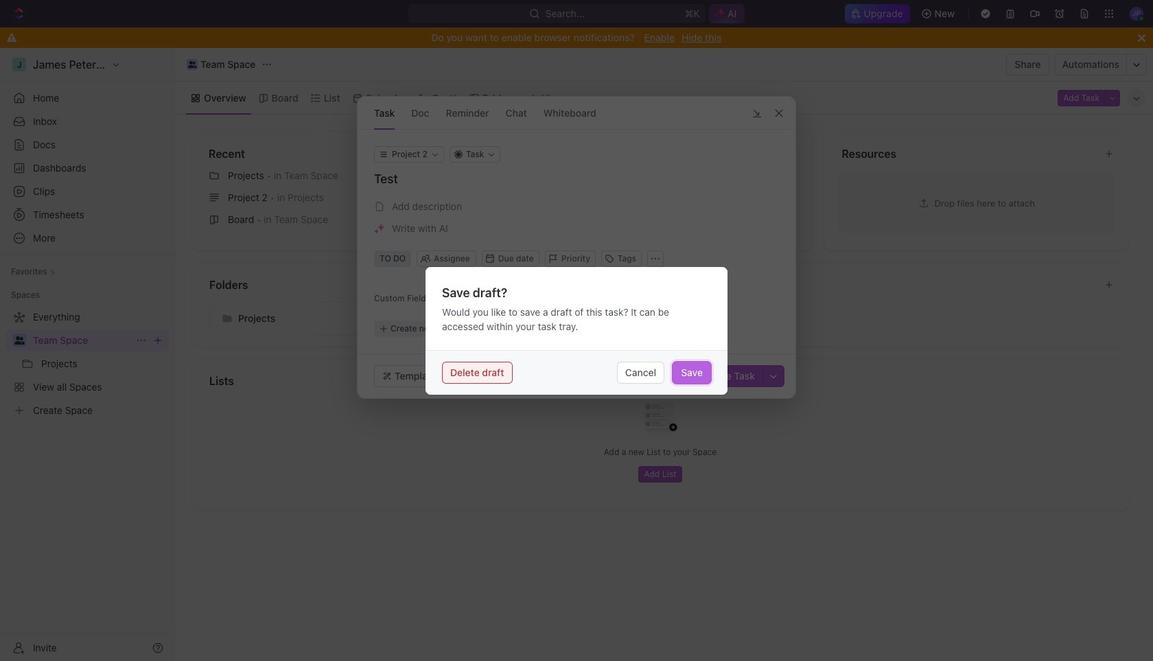Task type: locate. For each thing, give the bounding box(es) containing it.
sidebar navigation
[[0, 48, 175, 661]]

0 horizontal spatial user group image
[[14, 336, 24, 345]]

0 vertical spatial user group image
[[188, 61, 197, 68]]

user group image
[[188, 61, 197, 68], [14, 336, 24, 345]]

no lists icon. image
[[633, 392, 688, 447]]

1 vertical spatial user group image
[[14, 336, 24, 345]]

tree
[[5, 306, 169, 422]]

dialog
[[357, 96, 796, 399], [426, 267, 728, 394]]



Task type: describe. For each thing, give the bounding box(es) containing it.
tree inside sidebar navigation
[[5, 306, 169, 422]]

user group image inside sidebar navigation
[[14, 336, 24, 345]]

1 horizontal spatial user group image
[[188, 61, 197, 68]]

Task Name text field
[[374, 171, 782, 187]]



Task type: vqa. For each thing, say whether or not it's contained in the screenshot.
the left User Group image
yes



